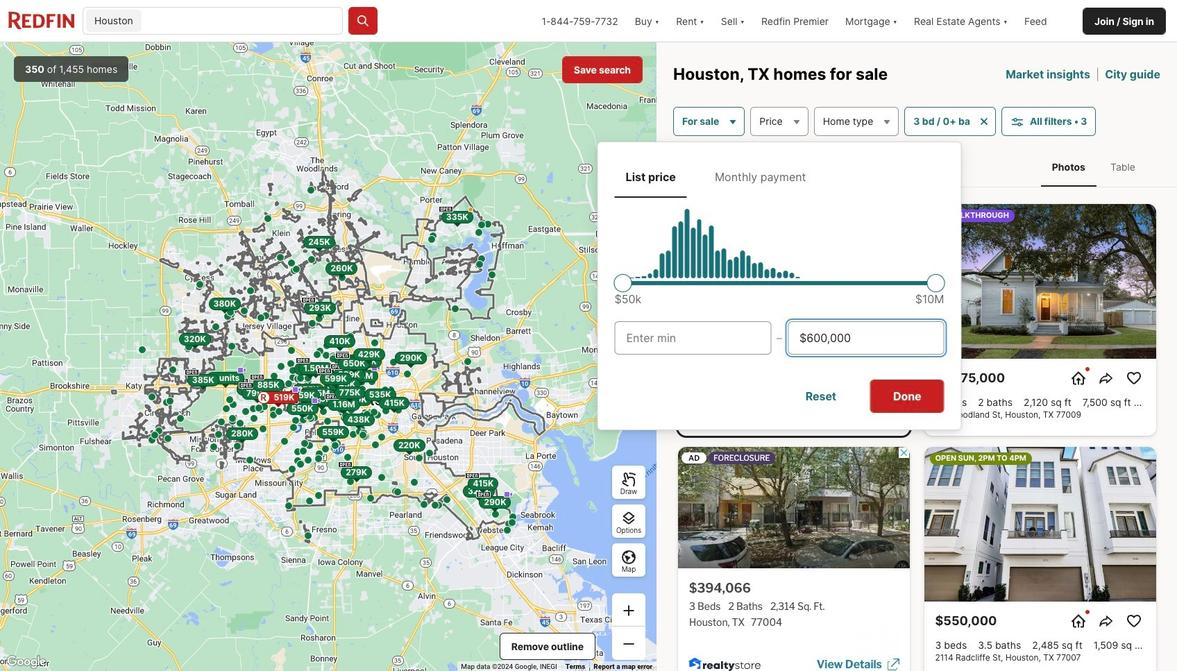 Task type: vqa. For each thing, say whether or not it's contained in the screenshot.
Contact
no



Task type: locate. For each thing, give the bounding box(es) containing it.
add home to favorites image
[[880, 370, 896, 387], [1126, 370, 1143, 387]]

share home image for right add home to favorites checkbox
[[1098, 613, 1115, 630]]

add home to favorites image inside option
[[1126, 370, 1143, 387]]

add home to favorites checkbox down "enter max" text field
[[877, 367, 899, 390]]

add home to favorites image inside checkbox
[[880, 370, 896, 387]]

add home to favorites image right share home image
[[1126, 370, 1143, 387]]

0 vertical spatial share home image
[[852, 370, 868, 387]]

1 vertical spatial add home to favorites checkbox
[[1123, 610, 1145, 633]]

Add home to favorites checkbox
[[877, 367, 899, 390], [1123, 610, 1145, 633]]

share home image
[[1098, 370, 1115, 387]]

0 horizontal spatial share home image
[[852, 370, 868, 387]]

minimum price slider
[[614, 274, 632, 292]]

share home image down "enter max" text field
[[852, 370, 868, 387]]

1 horizontal spatial tab list
[[1028, 147, 1161, 187]]

schedule a tour image
[[1070, 370, 1087, 387]]

previous image
[[684, 273, 700, 290]]

None search field
[[144, 8, 342, 35]]

1 horizontal spatial add home to favorites image
[[1126, 370, 1143, 387]]

1 horizontal spatial tab
[[704, 159, 818, 195]]

menu
[[598, 141, 962, 430]]

tab list
[[1028, 147, 1161, 187], [615, 159, 945, 198]]

share home image
[[852, 370, 868, 387], [1098, 613, 1115, 630]]

advertisement image
[[671, 442, 917, 672]]

0 horizontal spatial tab
[[615, 159, 687, 195]]

add home to favorites image for add home to favorites option
[[1126, 370, 1143, 387]]

share home image right schedule a tour icon
[[1098, 613, 1115, 630]]

0 horizontal spatial add home to favorites checkbox
[[877, 367, 899, 390]]

next image
[[888, 273, 905, 290]]

1 add home to favorites image from the left
[[880, 370, 896, 387]]

2 add home to favorites image from the left
[[1126, 370, 1143, 387]]

1 horizontal spatial add home to favorites checkbox
[[1123, 610, 1145, 633]]

0 horizontal spatial add home to favorites image
[[880, 370, 896, 387]]

add home to favorites image down "enter max" text field
[[880, 370, 896, 387]]

1 horizontal spatial share home image
[[1098, 613, 1115, 630]]

Add home to favorites checkbox
[[1123, 367, 1145, 390]]

add home to favorites checkbox right schedule a tour icon
[[1123, 610, 1145, 633]]

Enter min text field
[[627, 330, 760, 346]]

tab
[[615, 159, 687, 195], [704, 159, 818, 195]]

toggle search results photos view tab
[[1041, 150, 1097, 184]]

1 vertical spatial share home image
[[1098, 613, 1115, 630]]



Task type: describe. For each thing, give the bounding box(es) containing it.
add home to favorites image for add home to favorites checkbox to the top
[[880, 370, 896, 387]]

schedule a tour image
[[1070, 613, 1087, 630]]

1 tab from the left
[[615, 159, 687, 195]]

add home to favorites image
[[1126, 613, 1143, 630]]

share home image for add home to favorites checkbox to the top
[[852, 370, 868, 387]]

0 horizontal spatial tab list
[[615, 159, 945, 198]]

Enter max text field
[[800, 330, 933, 346]]

google image
[[3, 653, 49, 672]]

map region
[[0, 42, 657, 672]]

submit search image
[[356, 14, 370, 28]]

ad element
[[678, 447, 910, 672]]

maximum price slider
[[927, 274, 946, 292]]

0 vertical spatial add home to favorites checkbox
[[877, 367, 899, 390]]

toggle search results table view tab
[[1100, 150, 1147, 184]]

2 tab from the left
[[704, 159, 818, 195]]



